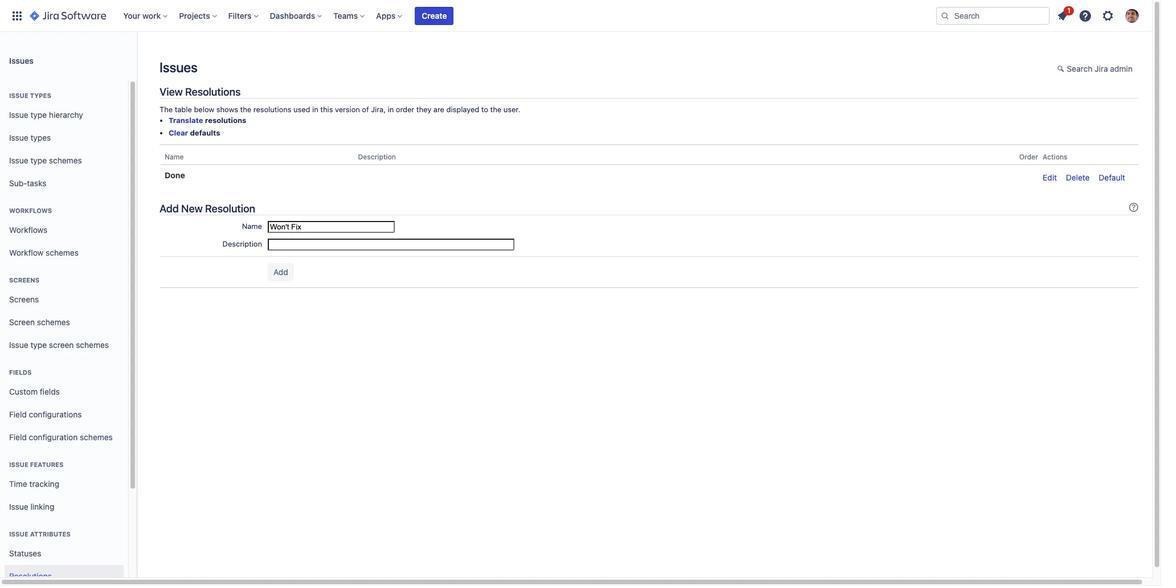 Task type: vqa. For each thing, say whether or not it's contained in the screenshot.
The Screens inside Screens link
yes



Task type: describe. For each thing, give the bounding box(es) containing it.
issue type schemes link
[[5, 149, 124, 172]]

search jira admin link
[[1052, 60, 1139, 79]]

are
[[434, 105, 445, 114]]

help image
[[1079, 9, 1093, 23]]

issue for issue linking
[[9, 502, 28, 512]]

sub-
[[9, 178, 27, 188]]

view
[[160, 86, 183, 98]]

add
[[160, 202, 179, 215]]

statuses
[[9, 549, 41, 559]]

field for field configurations
[[9, 410, 27, 419]]

custom fields link
[[5, 381, 124, 404]]

user.
[[504, 105, 521, 114]]

notifications image
[[1056, 9, 1070, 23]]

attributes
[[30, 531, 71, 538]]

table
[[175, 105, 192, 114]]

0 vertical spatial name
[[165, 153, 184, 161]]

admin
[[1111, 64, 1133, 74]]

schemes right screen
[[76, 340, 109, 350]]

hierarchy
[[49, 110, 83, 119]]

1 in from the left
[[313, 105, 319, 114]]

dashboards
[[270, 11, 315, 20]]

teams
[[334, 11, 358, 20]]

fields
[[9, 369, 32, 376]]

screens for screens "group"
[[9, 277, 39, 284]]

default
[[1100, 173, 1126, 183]]

actions
[[1044, 153, 1068, 161]]

field for field configuration schemes
[[9, 433, 27, 442]]

configuration
[[29, 433, 78, 442]]

screen
[[9, 317, 35, 327]]

custom
[[9, 387, 38, 397]]

0 vertical spatial resolutions
[[254, 105, 292, 114]]

issue for issue types
[[9, 92, 28, 99]]

issue for issue type screen schemes
[[9, 340, 28, 350]]

field configurations
[[9, 410, 82, 419]]

workflows for workflows link
[[9, 225, 47, 235]]

order actions
[[1020, 153, 1068, 161]]

tasks
[[27, 178, 46, 188]]

the
[[160, 105, 173, 114]]

issue type screen schemes
[[9, 340, 109, 350]]

filters button
[[225, 7, 263, 25]]

dashboards button
[[267, 7, 327, 25]]

used
[[294, 105, 310, 114]]

schemes up issue type screen schemes
[[37, 317, 70, 327]]

1
[[1068, 6, 1071, 15]]

search
[[1068, 64, 1093, 74]]

1 vertical spatial resolutions
[[205, 116, 247, 125]]

clear
[[169, 129, 188, 138]]

issue types
[[9, 133, 51, 142]]

time
[[9, 479, 27, 489]]

time tracking link
[[5, 473, 124, 496]]

issue type schemes
[[9, 155, 82, 165]]

issue types link
[[5, 127, 124, 149]]

1 horizontal spatial description
[[358, 153, 396, 161]]

create button
[[415, 7, 454, 25]]

your work button
[[120, 7, 172, 25]]

add new resolution
[[160, 202, 255, 215]]

fields group
[[5, 357, 124, 453]]

shows
[[217, 105, 238, 114]]

workflows group
[[5, 195, 124, 268]]

issue for issue type hierarchy
[[9, 110, 28, 119]]

jira
[[1095, 64, 1109, 74]]

2 in from the left
[[388, 105, 394, 114]]

your work
[[123, 11, 161, 20]]

appswitcher icon image
[[10, 9, 24, 23]]

screen schemes
[[9, 317, 70, 327]]

workflow
[[9, 248, 44, 257]]

sidebar navigation image
[[124, 46, 149, 68]]

create
[[422, 11, 447, 20]]

below
[[194, 105, 215, 114]]

projects button
[[176, 7, 222, 25]]

delete link
[[1067, 173, 1091, 183]]

default link
[[1100, 173, 1126, 183]]

linking
[[30, 502, 54, 512]]

field configuration schemes link
[[5, 426, 124, 449]]

done
[[165, 171, 185, 180]]

configurations
[[29, 410, 82, 419]]

order
[[396, 105, 415, 114]]

banner containing your work
[[0, 0, 1153, 32]]

schemes inside fields group
[[80, 433, 113, 442]]

tracking
[[29, 479, 59, 489]]



Task type: locate. For each thing, give the bounding box(es) containing it.
displayed
[[447, 105, 480, 114]]

1 horizontal spatial resolutions
[[254, 105, 292, 114]]

1 field from the top
[[9, 410, 27, 419]]

0 horizontal spatial in
[[313, 105, 319, 114]]

search image
[[941, 11, 950, 20]]

the right shows
[[240, 105, 252, 114]]

screens up screen
[[9, 295, 39, 304]]

apps
[[376, 11, 396, 20]]

name down resolution
[[242, 222, 262, 231]]

field configuration schemes
[[9, 433, 113, 442]]

issue inside issue linking link
[[9, 502, 28, 512]]

1 vertical spatial workflows
[[9, 225, 47, 235]]

3 issue from the top
[[9, 133, 28, 142]]

None text field
[[268, 221, 395, 233]]

2 field from the top
[[9, 433, 27, 442]]

sub-tasks link
[[5, 172, 124, 195]]

1 vertical spatial name
[[242, 222, 262, 231]]

1 type from the top
[[30, 110, 47, 119]]

resolutions down shows
[[205, 116, 247, 125]]

screen schemes link
[[5, 311, 124, 334]]

issue linking link
[[5, 496, 124, 519]]

type inside screens "group"
[[30, 340, 47, 350]]

1 horizontal spatial in
[[388, 105, 394, 114]]

projects
[[179, 11, 210, 20]]

type for screen
[[30, 340, 47, 350]]

work
[[143, 11, 161, 20]]

schemes inside "link"
[[49, 155, 82, 165]]

in
[[313, 105, 319, 114], [388, 105, 394, 114]]

type for schemes
[[30, 155, 47, 165]]

0 horizontal spatial the
[[240, 105, 252, 114]]

0 horizontal spatial resolutions
[[205, 116, 247, 125]]

screens for screens link
[[9, 295, 39, 304]]

your
[[123, 11, 140, 20]]

3 type from the top
[[30, 340, 47, 350]]

1 vertical spatial type
[[30, 155, 47, 165]]

8 issue from the top
[[9, 531, 28, 538]]

field up issue features
[[9, 433, 27, 442]]

type left screen
[[30, 340, 47, 350]]

time tracking
[[9, 479, 59, 489]]

description
[[358, 153, 396, 161], [223, 240, 262, 249]]

order
[[1020, 153, 1039, 161]]

screen
[[49, 340, 74, 350]]

1 horizontal spatial issues
[[160, 59, 198, 75]]

screens link
[[5, 288, 124, 311]]

resolutions link
[[5, 566, 124, 587]]

0 horizontal spatial description
[[223, 240, 262, 249]]

settings image
[[1102, 9, 1116, 23]]

issue linking
[[9, 502, 54, 512]]

4 issue from the top
[[9, 155, 28, 165]]

1 vertical spatial field
[[9, 433, 27, 442]]

2 vertical spatial type
[[30, 340, 47, 350]]

type
[[30, 110, 47, 119], [30, 155, 47, 165], [30, 340, 47, 350]]

apps button
[[373, 7, 407, 25]]

1 vertical spatial screens
[[9, 295, 39, 304]]

1 horizontal spatial resolutions
[[185, 86, 241, 98]]

issue for issue features
[[9, 461, 28, 469]]

workflows down sub-tasks
[[9, 207, 52, 214]]

schemes down issue types link
[[49, 155, 82, 165]]

types
[[30, 92, 51, 99]]

banner
[[0, 0, 1153, 32]]

sub-tasks
[[9, 178, 46, 188]]

workflows up workflow
[[9, 225, 47, 235]]

issue type screen schemes link
[[5, 334, 124, 357]]

resolutions left used
[[254, 105, 292, 114]]

edit
[[1044, 173, 1058, 183]]

None submit
[[268, 264, 294, 282]]

2 screens from the top
[[9, 295, 39, 304]]

primary element
[[7, 0, 937, 32]]

workflow schemes
[[9, 248, 79, 257]]

types
[[30, 133, 51, 142]]

issue type hierarchy
[[9, 110, 83, 119]]

1 the from the left
[[240, 105, 252, 114]]

in left this
[[313, 105, 319, 114]]

issue features
[[9, 461, 64, 469]]

1 screens from the top
[[9, 277, 39, 284]]

clear link
[[169, 129, 188, 138]]

0 vertical spatial screens
[[9, 277, 39, 284]]

schemes inside the 'workflows' group
[[46, 248, 79, 257]]

issue for issue types
[[9, 133, 28, 142]]

2 issue from the top
[[9, 110, 28, 119]]

translate
[[169, 116, 203, 125]]

name up done
[[165, 153, 184, 161]]

jira software image
[[30, 9, 106, 23], [30, 9, 106, 23]]

field configurations link
[[5, 404, 124, 426]]

workflows link
[[5, 219, 124, 242]]

issue for issue attributes
[[9, 531, 28, 538]]

resolutions
[[185, 86, 241, 98], [9, 572, 52, 581]]

0 vertical spatial description
[[358, 153, 396, 161]]

workflow schemes link
[[5, 242, 124, 265]]

0 horizontal spatial issues
[[9, 56, 34, 65]]

issues
[[9, 56, 34, 65], [160, 59, 198, 75]]

the table below shows the resolutions used in this version of jira, in order they are displayed to the user. translate resolutions clear defaults
[[160, 105, 521, 138]]

type for hierarchy
[[30, 110, 47, 119]]

version
[[335, 105, 360, 114]]

schemes
[[49, 155, 82, 165], [46, 248, 79, 257], [37, 317, 70, 327], [76, 340, 109, 350], [80, 433, 113, 442]]

defaults
[[190, 129, 220, 138]]

issue types
[[9, 92, 51, 99]]

search jira admin
[[1068, 64, 1133, 74]]

0 horizontal spatial resolutions
[[9, 572, 52, 581]]

field down custom
[[9, 410, 27, 419]]

features
[[30, 461, 64, 469]]

schemes down field configurations link
[[80, 433, 113, 442]]

screens group
[[5, 265, 124, 360]]

field
[[9, 410, 27, 419], [9, 433, 27, 442]]

issue inside issue type screen schemes link
[[9, 340, 28, 350]]

issue inside issue types link
[[9, 133, 28, 142]]

issue features group
[[5, 449, 124, 522]]

1 horizontal spatial the
[[491, 105, 502, 114]]

1 issue from the top
[[9, 92, 28, 99]]

fields
[[40, 387, 60, 397]]

your profile and settings image
[[1126, 9, 1140, 23]]

view resolutions
[[160, 86, 241, 98]]

statuses link
[[5, 543, 124, 566]]

screens down workflow
[[9, 277, 39, 284]]

5 issue from the top
[[9, 340, 28, 350]]

workflows for the 'workflows' group
[[9, 207, 52, 214]]

1 vertical spatial resolutions
[[9, 572, 52, 581]]

issue type hierarchy link
[[5, 104, 124, 127]]

filters
[[228, 11, 252, 20]]

this
[[321, 105, 333, 114]]

the right to
[[491, 105, 502, 114]]

Search field
[[937, 7, 1051, 25]]

resolution
[[205, 202, 255, 215]]

resolutions inside the issue attributes group
[[9, 572, 52, 581]]

0 vertical spatial workflows
[[9, 207, 52, 214]]

issue attributes
[[9, 531, 71, 538]]

resolutions down statuses on the left bottom of the page
[[9, 572, 52, 581]]

type inside "link"
[[30, 155, 47, 165]]

0 horizontal spatial name
[[165, 153, 184, 161]]

screens inside screens link
[[9, 295, 39, 304]]

2 workflows from the top
[[9, 225, 47, 235]]

edit link
[[1044, 173, 1058, 183]]

7 issue from the top
[[9, 502, 28, 512]]

issue inside issue type schemes "link"
[[9, 155, 28, 165]]

they
[[417, 105, 432, 114]]

new
[[181, 202, 203, 215]]

type down types
[[30, 110, 47, 119]]

issues up issue types
[[9, 56, 34, 65]]

1 workflows from the top
[[9, 207, 52, 214]]

small image
[[1058, 64, 1067, 74]]

2 the from the left
[[491, 105, 502, 114]]

type up tasks
[[30, 155, 47, 165]]

translate link
[[169, 116, 203, 125]]

1 horizontal spatial name
[[242, 222, 262, 231]]

of
[[362, 105, 369, 114]]

teams button
[[330, 7, 370, 25]]

in right 'jira,'
[[388, 105, 394, 114]]

jira,
[[371, 105, 386, 114]]

0 vertical spatial resolutions
[[185, 86, 241, 98]]

issue for issue type schemes
[[9, 155, 28, 165]]

None text field
[[268, 239, 515, 251]]

description down resolution
[[223, 240, 262, 249]]

issue
[[9, 92, 28, 99], [9, 110, 28, 119], [9, 133, 28, 142], [9, 155, 28, 165], [9, 340, 28, 350], [9, 461, 28, 469], [9, 502, 28, 512], [9, 531, 28, 538]]

1 vertical spatial description
[[223, 240, 262, 249]]

to
[[482, 105, 489, 114]]

6 issue from the top
[[9, 461, 28, 469]]

workflows
[[9, 207, 52, 214], [9, 225, 47, 235]]

issue types group
[[5, 80, 124, 198]]

issue attributes group
[[5, 519, 124, 587]]

delete
[[1067, 173, 1091, 183]]

0 vertical spatial type
[[30, 110, 47, 119]]

resolutions up below
[[185, 86, 241, 98]]

description down 'jira,'
[[358, 153, 396, 161]]

resolutions
[[254, 105, 292, 114], [205, 116, 247, 125]]

issues up view
[[160, 59, 198, 75]]

0 vertical spatial field
[[9, 410, 27, 419]]

schemes down workflows link
[[46, 248, 79, 257]]

the
[[240, 105, 252, 114], [491, 105, 502, 114]]

2 type from the top
[[30, 155, 47, 165]]



